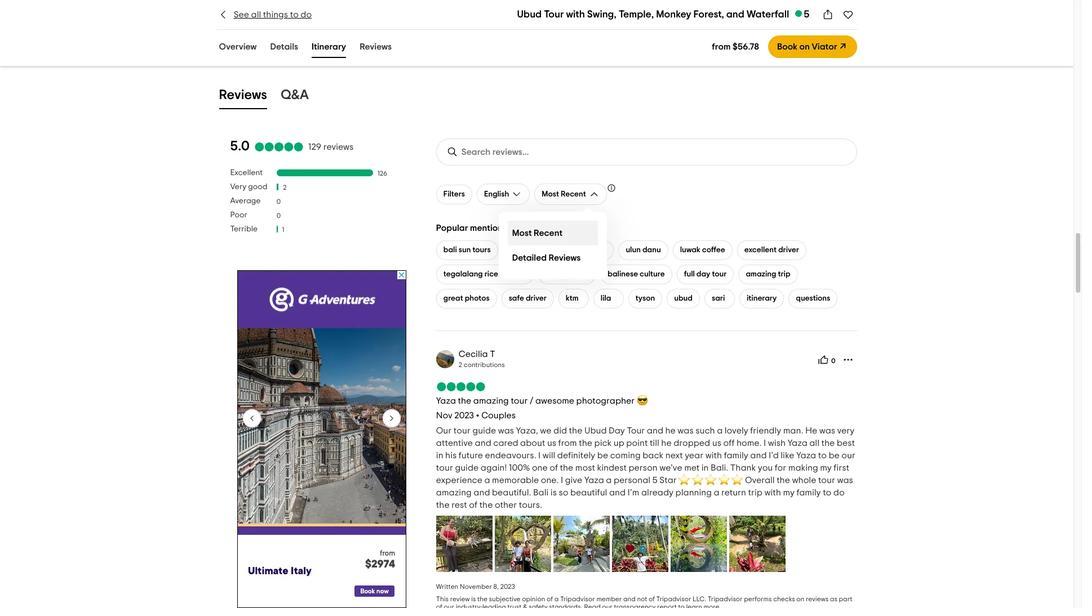 Task type: vqa. For each thing, say whether or not it's contained in the screenshot.
check to the right
no



Task type: describe. For each thing, give the bounding box(es) containing it.
the inside the yaza the amazing tour / awesome photographer 😎 nov 2023 • couples
[[458, 397, 472, 406]]

0 vertical spatial on
[[800, 42, 810, 51]]

llc.
[[693, 596, 707, 603]]

trip for day trip
[[526, 246, 538, 254]]

most recent for list box at top containing most recent
[[512, 229, 563, 238]]

review inside write a review link
[[261, 29, 287, 38]]

endeavours.
[[485, 452, 536, 461]]

a right such
[[717, 427, 723, 436]]

off
[[724, 439, 735, 448]]

about
[[520, 439, 545, 448]]

the right 'did'
[[569, 427, 583, 436]]

kindest
[[597, 464, 627, 473]]

day
[[609, 427, 625, 436]]

a left return
[[714, 489, 720, 498]]

till
[[650, 439, 659, 448]]

cecilia
[[459, 350, 488, 359]]

write a review link
[[217, 21, 300, 47]]

monkey
[[656, 10, 692, 20]]

recent inside the most recent "popup button"
[[561, 190, 586, 198]]

2 vertical spatial i
[[561, 476, 563, 485]]

reviews for right reviews button
[[360, 42, 392, 51]]

2 see full review image image from the left
[[495, 516, 551, 573]]

trip inside our tour guide was yaza, we did the ubud day tour and he was such a lovely friendly man. he was very attentive and cared about us from the pick up point till he dropped us off home. i wish yaza all the best in his future endeavours. i will definitely be coming back next year with family and i'd like yaza to be our tour guide again! 100% one of the most kindest person we've met in bali. thank you for making my first experience a memorable one. i give yaza a personal 5 star ⭐️ ⭐️ ⭐️ ⭐️ ⭐️  overall the whole tour was amazing and beautiful. bali is so beautiful and i'm already planning a return trip with my family to do the rest of the other tours.
[[748, 489, 763, 498]]

4 ⭐️ from the left
[[719, 476, 730, 485]]

2 be from the left
[[829, 452, 840, 461]]

1 vertical spatial reviews button
[[217, 85, 269, 109]]

attentive
[[436, 439, 473, 448]]

2 tripadvisor from the left
[[657, 596, 691, 603]]

ubud inside our tour guide was yaza, we did the ubud day tour and he was such a lovely friendly man. he was very attentive and cared about us from the pick up point till he dropped us off home. i wish yaza all the best in his future endeavours. i will definitely be coming back next year with family and i'd like yaza to be our tour guide again! 100% one of the most kindest person we've met in bali. thank you for making my first experience a memorable one. i give yaza a personal 5 star ⭐️ ⭐️ ⭐️ ⭐️ ⭐️  overall the whole tour was amazing and beautiful. bali is so beautiful and i'm already planning a return trip with my family to do the rest of the other tours.
[[585, 427, 607, 436]]

personal
[[614, 476, 651, 485]]

write
[[230, 29, 252, 38]]

year
[[685, 452, 704, 461]]

overview button
[[217, 39, 259, 58]]

a inside written november 8, 2023 this review is the subjective opinion of a tripadvisor member and not of tripadvisor llc. tripadvisor performs checks on reviews as part of our industry-leading trust & safety standards. read our
[[555, 596, 559, 603]]

filter reviews element
[[230, 169, 414, 239]]

popular mentions
[[436, 224, 507, 233]]

temple,
[[619, 10, 654, 20]]

ktm button
[[559, 289, 589, 309]]

2023 inside the yaza the amazing tour / awesome photographer 😎 nov 2023 • couples
[[455, 412, 474, 421]]

next
[[666, 452, 683, 461]]

industry-
[[456, 604, 483, 609]]

yaza the amazing tour / awesome photographer 😎 link
[[436, 397, 648, 406]]

coffee
[[702, 246, 725, 254]]

tour inside button
[[712, 271, 727, 279]]

0 vertical spatial 5
[[804, 10, 810, 20]]

for
[[775, 464, 787, 473]]

rice
[[485, 271, 498, 279]]

a right write
[[254, 29, 259, 38]]

tour inside the yaza the amazing tour / awesome photographer 😎 nov 2023 • couples
[[511, 397, 528, 406]]

lovely
[[725, 427, 749, 436]]

bali sun tours button
[[436, 241, 498, 260]]

0 for poor
[[277, 212, 281, 219]]

photo
[[357, 29, 381, 38]]

review inside written november 8, 2023 this review is the subjective opinion of a tripadvisor member and not of tripadvisor llc. tripadvisor performs checks on reviews as part of our industry-leading trust & safety standards. read our
[[450, 596, 470, 603]]

very
[[838, 427, 855, 436]]

good
[[248, 183, 268, 191]]

2 inside filter reviews element
[[283, 184, 287, 191]]

tyson button
[[629, 289, 663, 309]]

see
[[234, 10, 249, 19]]

was up dropped
[[678, 427, 694, 436]]

reviews inside list box
[[549, 253, 581, 262]]

and up you
[[751, 452, 767, 461]]

english button
[[477, 184, 530, 205]]

tours
[[473, 246, 491, 254]]

details
[[270, 42, 298, 51]]

1 tripadvisor from the left
[[560, 596, 595, 603]]

amazing inside our tour guide was yaza, we did the ubud day tour and he was such a lovely friendly man. he was very attentive and cared about us from the pick up point till he dropped us off home. i wish yaza all the best in his future endeavours. i will definitely be coming back next year with family and i'd like yaza to be our tour guide again! 100% one of the most kindest person we've met in bali. thank you for making my first experience a memorable one. i give yaza a personal 5 star ⭐️ ⭐️ ⭐️ ⭐️ ⭐️  overall the whole tour was amazing and beautiful. bali is so beautiful and i'm already planning a return trip with my family to do the rest of the other tours.
[[436, 489, 472, 498]]

write a review
[[230, 29, 287, 38]]

excellent
[[745, 246, 777, 254]]

safe
[[509, 295, 524, 303]]

book
[[777, 42, 798, 51]]

tab list containing overview
[[203, 37, 408, 60]]

2 vertical spatial to
[[823, 489, 832, 498]]

Search search field
[[462, 147, 556, 158]]

overview
[[219, 42, 257, 51]]

one.
[[541, 476, 559, 485]]

advertisement region
[[237, 271, 407, 609]]

filters button
[[436, 185, 472, 204]]

experience
[[436, 476, 483, 485]]

lila
[[601, 295, 611, 303]]

1 be from the left
[[598, 452, 608, 461]]

1 horizontal spatial our
[[602, 604, 613, 609]]

0 horizontal spatial ubud
[[517, 10, 542, 20]]

terrace
[[500, 271, 527, 279]]

ulun danu
[[626, 246, 661, 254]]

2 ⭐️ from the left
[[692, 476, 703, 485]]

of right not
[[649, 596, 655, 603]]

was up cared
[[498, 427, 514, 436]]

back
[[643, 452, 664, 461]]

8,
[[494, 584, 499, 591]]

0 vertical spatial family
[[724, 452, 749, 461]]

tour inside our tour guide was yaza, we did the ubud day tour and he was such a lovely friendly man. he was very attentive and cared about us from the pick up point till he dropped us off home. i wish yaza all the best in his future endeavours. i will definitely be coming back next year with family and i'd like yaza to be our tour guide again! 100% one of the most kindest person we've met in bali. thank you for making my first experience a memorable one. i give yaza a personal 5 star ⭐️ ⭐️ ⭐️ ⭐️ ⭐️  overall the whole tour was amazing and beautiful. bali is so beautiful and i'm already planning a return trip with my family to do the rest of the other tours.
[[627, 427, 645, 436]]

tours.
[[519, 501, 542, 510]]

sari button
[[705, 289, 735, 309]]

so
[[559, 489, 569, 498]]

2023 inside written november 8, 2023 this review is the subjective opinion of a tripadvisor member and not of tripadvisor llc. tripadvisor performs checks on reviews as part of our industry-leading trust & safety standards. read our
[[500, 584, 515, 591]]

and right forest, on the right top of page
[[727, 10, 745, 20]]

our
[[436, 427, 452, 436]]

tour down first at right
[[819, 476, 836, 485]]

1 vertical spatial guide
[[455, 464, 479, 473]]

0 horizontal spatial with
[[566, 10, 585, 20]]

leading
[[483, 604, 506, 609]]

0 button
[[815, 351, 839, 369]]

will
[[543, 452, 556, 461]]

cecilia t link
[[459, 350, 495, 359]]

0 horizontal spatial our
[[444, 604, 454, 609]]

like
[[781, 452, 795, 461]]

full day tour button
[[677, 265, 734, 285]]

a inside "link"
[[349, 29, 355, 38]]

forest
[[586, 246, 607, 254]]

making
[[789, 464, 818, 473]]

full
[[684, 271, 695, 279]]

and down experience
[[474, 489, 490, 498]]

trip for amazing trip
[[778, 271, 791, 279]]

on inside written november 8, 2023 this review is the subjective opinion of a tripadvisor member and not of tripadvisor llc. tripadvisor performs checks on reviews as part of our industry-leading trust & safety standards. read our
[[797, 596, 805, 603]]

2 inside cecilia t 2 contributions
[[459, 362, 462, 369]]

1 see full review image image from the left
[[436, 516, 493, 573]]

1 horizontal spatial family
[[797, 489, 821, 498]]

amazing inside the yaza the amazing tour / awesome photographer 😎 nov 2023 • couples
[[473, 397, 509, 406]]

6 see full review image image from the left
[[729, 516, 786, 573]]

person
[[629, 464, 658, 473]]

performs
[[744, 596, 772, 603]]

yaza,
[[516, 427, 538, 436]]

tab list containing reviews
[[203, 83, 871, 112]]

monkey forest
[[557, 246, 607, 254]]

yaza the amazing tour / awesome photographer 😎 nov 2023 • couples
[[436, 397, 648, 421]]

cared
[[493, 439, 518, 448]]

the left rest
[[436, 501, 450, 510]]

driving skills button
[[539, 265, 596, 285]]

was down first at right
[[837, 476, 853, 485]]

yaza up beautiful
[[584, 476, 604, 485]]

sun
[[459, 246, 471, 254]]

2 horizontal spatial with
[[765, 489, 781, 498]]

0 vertical spatial in
[[436, 452, 443, 461]]

0 vertical spatial reviews
[[323, 142, 354, 151]]

share image
[[822, 9, 834, 20]]

ulun danu button
[[619, 241, 668, 260]]

0 vertical spatial from
[[712, 42, 731, 51]]

0 vertical spatial 5.0 of 5 bubbles image
[[254, 142, 304, 151]]

is inside our tour guide was yaza, we did the ubud day tour and he was such a lovely friendly man. he was very attentive and cared about us from the pick up point till he dropped us off home. i wish yaza all the best in his future endeavours. i will definitely be coming back next year with family and i'd like yaza to be our tour guide again! 100% one of the most kindest person we've met in bali. thank you for making my first experience a memorable one. i give yaza a personal 5 star ⭐️ ⭐️ ⭐️ ⭐️ ⭐️  overall the whole tour was amazing and beautiful. bali is so beautiful and i'm already planning a return trip with my family to do the rest of the other tours.
[[551, 489, 557, 498]]

popular
[[436, 224, 468, 233]]

great
[[444, 295, 463, 303]]

yaza down man.
[[788, 439, 808, 448]]

0 vertical spatial to
[[290, 10, 299, 19]]

0 horizontal spatial day
[[510, 246, 524, 254]]

balinese
[[608, 271, 638, 279]]

our inside our tour guide was yaza, we did the ubud day tour and he was such a lovely friendly man. he was very attentive and cared about us from the pick up point till he dropped us off home. i wish yaza all the best in his future endeavours. i will definitely be coming back next year with family and i'd like yaza to be our tour guide again! 100% one of the most kindest person we've met in bali. thank you for making my first experience a memorable one. i give yaza a personal 5 star ⭐️ ⭐️ ⭐️ ⭐️ ⭐️  overall the whole tour was amazing and beautiful. bali is so beautiful and i'm already planning a return trip with my family to do the rest of the other tours.
[[842, 452, 856, 461]]

1 vertical spatial to
[[818, 452, 827, 461]]

2 us from the left
[[712, 439, 722, 448]]

the up definitely
[[579, 439, 593, 448]]

coming
[[610, 452, 641, 461]]

culture
[[640, 271, 665, 279]]

5 inside our tour guide was yaza, we did the ubud day tour and he was such a lovely friendly man. he was very attentive and cared about us from the pick up point till he dropped us off home. i wish yaza all the best in his future endeavours. i will definitely be coming back next year with family and i'd like yaza to be our tour guide again! 100% one of the most kindest person we've met in bali. thank you for making my first experience a memorable one. i give yaza a personal 5 star ⭐️ ⭐️ ⭐️ ⭐️ ⭐️  overall the whole tour was amazing and beautiful. bali is so beautiful and i'm already planning a return trip with my family to do the rest of the other tours.
[[653, 476, 658, 485]]

read
[[584, 604, 601, 609]]

driver for safe driver
[[526, 295, 547, 303]]

ulun
[[626, 246, 641, 254]]

and up future
[[475, 439, 491, 448]]

the up give
[[560, 464, 574, 473]]



Task type: locate. For each thing, give the bounding box(es) containing it.
1 vertical spatial with
[[706, 452, 722, 461]]

other
[[495, 501, 517, 510]]

pick
[[595, 439, 612, 448]]

a down kindest
[[606, 476, 612, 485]]

all inside our tour guide was yaza, we did the ubud day tour and he was such a lovely friendly man. he was very attentive and cared about us from the pick up point till he dropped us off home. i wish yaza all the best in his future endeavours. i will definitely be coming back next year with family and i'd like yaza to be our tour guide again! 100% one of the most kindest person we've met in bali. thank you for making my first experience a memorable one. i give yaza a personal 5 star ⭐️ ⭐️ ⭐️ ⭐️ ⭐️  overall the whole tour was amazing and beautiful. bali is so beautiful and i'm already planning a return trip with my family to do the rest of the other tours.
[[810, 439, 820, 448]]

day trip button
[[503, 241, 545, 260]]

future
[[459, 452, 483, 461]]

1 horizontal spatial i
[[561, 476, 563, 485]]

home.
[[737, 439, 762, 448]]

5 see full review image image from the left
[[671, 516, 727, 573]]

2 vertical spatial reviews
[[549, 253, 581, 262]]

us
[[547, 439, 556, 448], [712, 439, 722, 448]]

1 vertical spatial day
[[697, 271, 711, 279]]

i left will
[[538, 452, 541, 461]]

was
[[498, 427, 514, 436], [678, 427, 694, 436], [820, 427, 836, 436], [837, 476, 853, 485]]

i left wish
[[764, 439, 766, 448]]

review up details
[[261, 29, 287, 38]]

trip down excellent driver button
[[778, 271, 791, 279]]

average
[[230, 197, 261, 205]]

2 vertical spatial 0
[[832, 358, 836, 364]]

1 vertical spatial recent
[[534, 229, 563, 238]]

1 vertical spatial reviews
[[806, 596, 829, 603]]

from inside our tour guide was yaza, we did the ubud day tour and he was such a lovely friendly man. he was very attentive and cared about us from the pick up point till he dropped us off home. i wish yaza all the best in his future endeavours. i will definitely be coming back next year with family and i'd like yaza to be our tour guide again! 100% one of the most kindest person we've met in bali. thank you for making my first experience a memorable one. i give yaza a personal 5 star ⭐️ ⭐️ ⭐️ ⭐️ ⭐️  overall the whole tour was amazing and beautiful. bali is so beautiful and i'm already planning a return trip with my family to do the rest of the other tours.
[[558, 439, 577, 448]]

yaza up making
[[797, 452, 816, 461]]

1 horizontal spatial my
[[820, 464, 832, 473]]

1 vertical spatial in
[[702, 464, 709, 473]]

0 right poor
[[277, 212, 281, 219]]

trip down overall at the right bottom of page
[[748, 489, 763, 498]]

excellent driver button
[[737, 241, 807, 260]]

tour left /
[[511, 397, 528, 406]]

checks
[[774, 596, 795, 603]]

opinion
[[522, 596, 545, 603]]

3 ⭐️ from the left
[[705, 476, 717, 485]]

amazing up couples
[[473, 397, 509, 406]]

1 ⭐️ from the left
[[679, 476, 690, 485]]

tour up 'sari'
[[712, 271, 727, 279]]

0 vertical spatial tab list
[[203, 37, 408, 60]]

0 vertical spatial is
[[551, 489, 557, 498]]

see full review image image
[[436, 516, 493, 573], [495, 516, 551, 573], [554, 516, 610, 573], [612, 516, 669, 573], [671, 516, 727, 573], [729, 516, 786, 573]]

0 vertical spatial guide
[[473, 427, 496, 436]]

of right rest
[[469, 501, 478, 510]]

terrible
[[230, 226, 258, 233]]

great photos button
[[436, 289, 497, 309]]

reviews down photo
[[360, 42, 392, 51]]

and up till
[[647, 427, 664, 436]]

1 horizontal spatial is
[[551, 489, 557, 498]]

1 horizontal spatial from
[[712, 42, 731, 51]]

1 horizontal spatial day
[[697, 271, 711, 279]]

0 horizontal spatial most
[[512, 229, 532, 238]]

0 vertical spatial review
[[261, 29, 287, 38]]

on right the checks
[[797, 596, 805, 603]]

he up dropped
[[666, 427, 676, 436]]

give
[[565, 476, 582, 485]]

1 horizontal spatial with
[[706, 452, 722, 461]]

1 horizontal spatial 2
[[459, 362, 462, 369]]

excellent driver
[[745, 246, 799, 254]]

from down 'did'
[[558, 439, 577, 448]]

most recent inside the most recent "popup button"
[[542, 190, 586, 198]]

tour down his
[[436, 464, 453, 473]]

5 left share icon at right top
[[804, 10, 810, 20]]

do inside our tour guide was yaza, we did the ubud day tour and he was such a lovely friendly man. he was very attentive and cared about us from the pick up point till he dropped us off home. i wish yaza all the best in his future endeavours. i will definitely be coming back next year with family and i'd like yaza to be our tour guide again! 100% one of the most kindest person we've met in bali. thank you for making my first experience a memorable one. i give yaza a personal 5 star ⭐️ ⭐️ ⭐️ ⭐️ ⭐️  overall the whole tour was amazing and beautiful. bali is so beautiful and i'm already planning a return trip with my family to do the rest of the other tours.
[[834, 489, 845, 498]]

1 horizontal spatial 5.0 of 5 bubbles image
[[436, 383, 486, 392]]

reviews down overview button
[[219, 89, 267, 102]]

safety
[[529, 604, 548, 609]]

the left best
[[822, 439, 835, 448]]

nov
[[436, 412, 453, 421]]

0 vertical spatial he
[[666, 427, 676, 436]]

tour up point at bottom right
[[627, 427, 645, 436]]

driver inside button
[[779, 246, 799, 254]]

and left not
[[623, 596, 636, 603]]

1 vertical spatial tour
[[627, 427, 645, 436]]

1 horizontal spatial ubud
[[585, 427, 607, 436]]

ubud
[[517, 10, 542, 20], [585, 427, 607, 436]]

tegalalang rice terrace button
[[436, 265, 534, 285]]

1 vertical spatial 2
[[459, 362, 462, 369]]

0 vertical spatial ubud
[[517, 10, 542, 20]]

overall
[[745, 476, 775, 485]]

5.0 of 5 bubbles image
[[254, 142, 304, 151], [436, 383, 486, 392]]

bali
[[533, 489, 549, 498]]

1 vertical spatial he
[[661, 439, 672, 448]]

5
[[804, 10, 810, 20], [653, 476, 658, 485]]

ubud
[[674, 295, 693, 303]]

and left i'm
[[609, 489, 626, 498]]

2 horizontal spatial amazing
[[746, 271, 777, 279]]

balinese culture
[[608, 271, 665, 279]]

all right see
[[251, 10, 261, 19]]

1 horizontal spatial amazing
[[473, 397, 509, 406]]

open options menu image
[[843, 355, 854, 366]]

with
[[566, 10, 585, 20], [706, 452, 722, 461], [765, 489, 781, 498]]

do
[[301, 10, 312, 19], [834, 489, 845, 498]]

see full review image image down i'm
[[612, 516, 669, 573]]

be up first at right
[[829, 452, 840, 461]]

0 horizontal spatial reviews button
[[217, 85, 269, 109]]

0 vertical spatial reviews
[[360, 42, 392, 51]]

0 horizontal spatial tour
[[544, 10, 564, 20]]

reviews up driving skills
[[549, 253, 581, 262]]

4 see full review image image from the left
[[612, 516, 669, 573]]

1 horizontal spatial 5
[[804, 10, 810, 20]]

is
[[551, 489, 557, 498], [471, 596, 476, 603]]

1 vertical spatial all
[[810, 439, 820, 448]]

return
[[722, 489, 746, 498]]

1 vertical spatial on
[[797, 596, 805, 603]]

0 horizontal spatial from
[[558, 439, 577, 448]]

our
[[842, 452, 856, 461], [444, 604, 454, 609], [602, 604, 613, 609]]

1 vertical spatial reviews
[[219, 89, 267, 102]]

2 horizontal spatial trip
[[778, 271, 791, 279]]

2 horizontal spatial reviews
[[549, 253, 581, 262]]

rest
[[452, 501, 467, 510]]

1 horizontal spatial reviews button
[[358, 39, 394, 58]]

itinerary
[[747, 295, 777, 303]]

1 horizontal spatial trip
[[748, 489, 763, 498]]

0 vertical spatial tour
[[544, 10, 564, 20]]

amazing inside button
[[746, 271, 777, 279]]

our down member
[[602, 604, 613, 609]]

yaza inside the yaza the amazing tour / awesome photographer 😎 nov 2023 • couples
[[436, 397, 456, 406]]

0 horizontal spatial us
[[547, 439, 556, 448]]

yaza up nov
[[436, 397, 456, 406]]

reviews button down overview button
[[217, 85, 269, 109]]

most
[[542, 190, 559, 198], [512, 229, 532, 238]]

do right things
[[301, 10, 312, 19]]

3 see full review image image from the left
[[554, 516, 610, 573]]

contributions
[[464, 362, 505, 369]]

0 horizontal spatial amazing
[[436, 489, 472, 498]]

november
[[460, 584, 492, 591]]

is inside written november 8, 2023 this review is the subjective opinion of a tripadvisor member and not of tripadvisor llc. tripadvisor performs checks on reviews as part of our industry-leading trust & safety standards. read our
[[471, 596, 476, 603]]

man.
[[784, 427, 804, 436]]

•
[[476, 412, 480, 421]]

the down 'contributions'
[[458, 397, 472, 406]]

itinerary button
[[740, 289, 784, 309]]

reviews inside written november 8, 2023 this review is the subjective opinion of a tripadvisor member and not of tripadvisor llc. tripadvisor performs checks on reviews as part of our industry-leading trust & safety standards. read our
[[806, 596, 829, 603]]

5 ⭐️ from the left
[[732, 476, 743, 485]]

1 vertical spatial 5.0 of 5 bubbles image
[[436, 383, 486, 392]]

lila button
[[594, 289, 624, 309]]

forest,
[[694, 10, 724, 20]]

1 vertical spatial 5
[[653, 476, 658, 485]]

2 vertical spatial trip
[[748, 489, 763, 498]]

tripadvisor right llc.
[[708, 596, 743, 603]]

0 vertical spatial my
[[820, 464, 832, 473]]

of down this
[[436, 604, 443, 609]]

the inside written november 8, 2023 this review is the subjective opinion of a tripadvisor member and not of tripadvisor llc. tripadvisor performs checks on reviews as part of our industry-leading trust & safety standards. read our
[[478, 596, 488, 603]]

danu
[[643, 246, 661, 254]]

reviews button down photo
[[358, 39, 394, 58]]

0 inside 0 button
[[832, 358, 836, 364]]

us up will
[[547, 439, 556, 448]]

driver inside button
[[526, 295, 547, 303]]

luwak coffee button
[[673, 241, 733, 260]]

the
[[458, 397, 472, 406], [569, 427, 583, 436], [579, 439, 593, 448], [822, 439, 835, 448], [560, 464, 574, 473], [777, 476, 790, 485], [436, 501, 450, 510], [480, 501, 493, 510], [478, 596, 488, 603]]

1 vertical spatial most
[[512, 229, 532, 238]]

tour left swing,
[[544, 10, 564, 20]]

family down whole at bottom right
[[797, 489, 821, 498]]

search image
[[447, 147, 458, 158]]

1 vertical spatial ubud
[[585, 427, 607, 436]]

most inside the most recent "popup button"
[[542, 190, 559, 198]]

reviews for bottom reviews button
[[219, 89, 267, 102]]

2 tab list from the top
[[203, 83, 871, 112]]

save to a trip image
[[843, 9, 854, 20]]

1 horizontal spatial reviews
[[806, 596, 829, 603]]

1 vertical spatial do
[[834, 489, 845, 498]]

of up the one. on the bottom of page
[[550, 464, 558, 473]]

t
[[490, 350, 495, 359]]

a left photo
[[349, 29, 355, 38]]

dropped
[[674, 439, 710, 448]]

the down for
[[777, 476, 790, 485]]

1 us from the left
[[547, 439, 556, 448]]

list box containing most recent
[[499, 212, 607, 280]]

the left other
[[480, 501, 493, 510]]

see full review image image down the tours.
[[495, 516, 551, 573]]

of up safety
[[547, 596, 553, 603]]

0 vertical spatial do
[[301, 10, 312, 19]]

from left $56.78
[[712, 42, 731, 51]]

0 horizontal spatial reviews
[[219, 89, 267, 102]]

0 vertical spatial most
[[542, 190, 559, 198]]

2
[[283, 184, 287, 191], [459, 362, 462, 369]]

0 horizontal spatial do
[[301, 10, 312, 19]]

you
[[758, 464, 773, 473]]

0 left 'open options menu' icon
[[832, 358, 836, 364]]

amazing down experience
[[436, 489, 472, 498]]

recent up monkey
[[561, 190, 586, 198]]

0 vertical spatial reviews button
[[358, 39, 394, 58]]

driver right 'safe'
[[526, 295, 547, 303]]

the up "leading"
[[478, 596, 488, 603]]

us left off
[[712, 439, 722, 448]]

poor
[[230, 211, 247, 219]]

😎
[[637, 397, 648, 406]]

with down overall at the right bottom of page
[[765, 489, 781, 498]]

2023 right 8,
[[500, 584, 515, 591]]

driving skills
[[546, 271, 589, 279]]

0 vertical spatial 2
[[283, 184, 287, 191]]

day up terrace
[[510, 246, 524, 254]]

wish
[[768, 439, 786, 448]]

0 for average
[[277, 198, 281, 205]]

be down pick
[[598, 452, 608, 461]]

1 vertical spatial 2023
[[500, 584, 515, 591]]

1 horizontal spatial most
[[542, 190, 559, 198]]

0 vertical spatial most recent
[[542, 190, 586, 198]]

129 reviews
[[308, 142, 354, 151]]

/
[[530, 397, 534, 406]]

1 horizontal spatial us
[[712, 439, 722, 448]]

most recent for the most recent "popup button"
[[542, 190, 586, 198]]

5.0 of 5 bubbles image left 129
[[254, 142, 304, 151]]

5 up already
[[653, 476, 658, 485]]

written november 8, 2023 this review is the subjective opinion of a tripadvisor member and not of tripadvisor llc. tripadvisor performs checks on reviews as part of our industry-leading trust & safety standards. read our
[[436, 584, 853, 609]]

as
[[830, 596, 838, 603]]

0 horizontal spatial i
[[538, 452, 541, 461]]

0 vertical spatial i
[[764, 439, 766, 448]]

see full review image image down rest
[[436, 516, 493, 573]]

family up the "thank"
[[724, 452, 749, 461]]

129
[[308, 142, 321, 151]]

beautiful
[[571, 489, 607, 498]]

3 tripadvisor from the left
[[708, 596, 743, 603]]

0 horizontal spatial be
[[598, 452, 608, 461]]

sari
[[712, 295, 725, 303]]

upload a photo link
[[305, 21, 394, 47]]

skills
[[572, 271, 589, 279]]

our down this
[[444, 604, 454, 609]]

2 vertical spatial amazing
[[436, 489, 472, 498]]

0 vertical spatial 0
[[277, 198, 281, 205]]

2 right cecilia t image in the bottom left of the page
[[459, 362, 462, 369]]

on right book on the top right of the page
[[800, 42, 810, 51]]

we've
[[660, 464, 683, 473]]

reviews left the as
[[806, 596, 829, 603]]

1 horizontal spatial driver
[[779, 246, 799, 254]]

most up day trip
[[512, 229, 532, 238]]

0 horizontal spatial my
[[783, 489, 795, 498]]

my left first at right
[[820, 464, 832, 473]]

standards.
[[549, 604, 583, 609]]

tegalalang
[[444, 271, 483, 279]]

q&a
[[281, 89, 309, 102]]

list box
[[499, 212, 607, 280]]

1 vertical spatial tab list
[[203, 83, 871, 112]]

1 horizontal spatial be
[[829, 452, 840, 461]]

do down first at right
[[834, 489, 845, 498]]

0 vertical spatial day
[[510, 246, 524, 254]]

0 vertical spatial 2023
[[455, 412, 474, 421]]

first
[[834, 464, 850, 473]]

ubud button
[[667, 289, 700, 309]]

tab list
[[203, 37, 408, 60], [203, 83, 871, 112]]

2 vertical spatial with
[[765, 489, 781, 498]]

he right till
[[661, 439, 672, 448]]

luwak
[[680, 246, 701, 254]]

2 right the good
[[283, 184, 287, 191]]

0 horizontal spatial in
[[436, 452, 443, 461]]

1 vertical spatial i
[[538, 452, 541, 461]]

recent up detailed reviews
[[534, 229, 563, 238]]

2023 left •
[[455, 412, 474, 421]]

was right he
[[820, 427, 836, 436]]

amazing down excellent
[[746, 271, 777, 279]]

0 right average
[[277, 198, 281, 205]]

and inside written november 8, 2023 this review is the subjective opinion of a tripadvisor member and not of tripadvisor llc. tripadvisor performs checks on reviews as part of our industry-leading trust & safety standards. read our
[[623, 596, 636, 603]]

he
[[666, 427, 676, 436], [661, 439, 672, 448]]

tyson
[[636, 295, 655, 303]]

trust
[[508, 604, 522, 609]]

details button
[[268, 39, 301, 58]]

our down best
[[842, 452, 856, 461]]

questions button
[[789, 289, 838, 309]]

1 tab list from the top
[[203, 37, 408, 60]]

a down again!
[[485, 476, 490, 485]]

1 vertical spatial from
[[558, 439, 577, 448]]

itinerary
[[312, 42, 346, 51]]

0 horizontal spatial is
[[471, 596, 476, 603]]

126
[[378, 170, 387, 177]]

see full review image image down beautiful
[[554, 516, 610, 573]]

in right met
[[702, 464, 709, 473]]

tour up 'attentive'
[[454, 427, 471, 436]]

1 vertical spatial most recent
[[512, 229, 563, 238]]

most recent inside list box
[[512, 229, 563, 238]]

driver for excellent driver
[[779, 246, 799, 254]]

very
[[230, 183, 246, 191]]

1 horizontal spatial reviews
[[360, 42, 392, 51]]

0 horizontal spatial all
[[251, 10, 261, 19]]

all down he
[[810, 439, 820, 448]]

0 horizontal spatial 2023
[[455, 412, 474, 421]]

full day tour
[[684, 271, 727, 279]]

1 horizontal spatial do
[[834, 489, 845, 498]]

1 horizontal spatial tripadvisor
[[657, 596, 691, 603]]

tripadvisor left llc.
[[657, 596, 691, 603]]

driver right excellent
[[779, 246, 799, 254]]

0 vertical spatial driver
[[779, 246, 799, 254]]

all inside see all things to do link
[[251, 10, 261, 19]]

0 vertical spatial all
[[251, 10, 261, 19]]

filters
[[444, 190, 465, 198]]

tripadvisor up the standards.
[[560, 596, 595, 603]]

most right english popup button
[[542, 190, 559, 198]]

trip up terrace
[[526, 246, 538, 254]]

cecilia t image
[[436, 350, 454, 368]]

whole
[[792, 476, 817, 485]]

see full review image image up performs
[[729, 516, 786, 573]]

see full review image image down planning
[[671, 516, 727, 573]]

most recent
[[542, 190, 586, 198], [512, 229, 563, 238]]

1 vertical spatial review
[[450, 596, 470, 603]]

monkey forest button
[[550, 241, 614, 260]]



